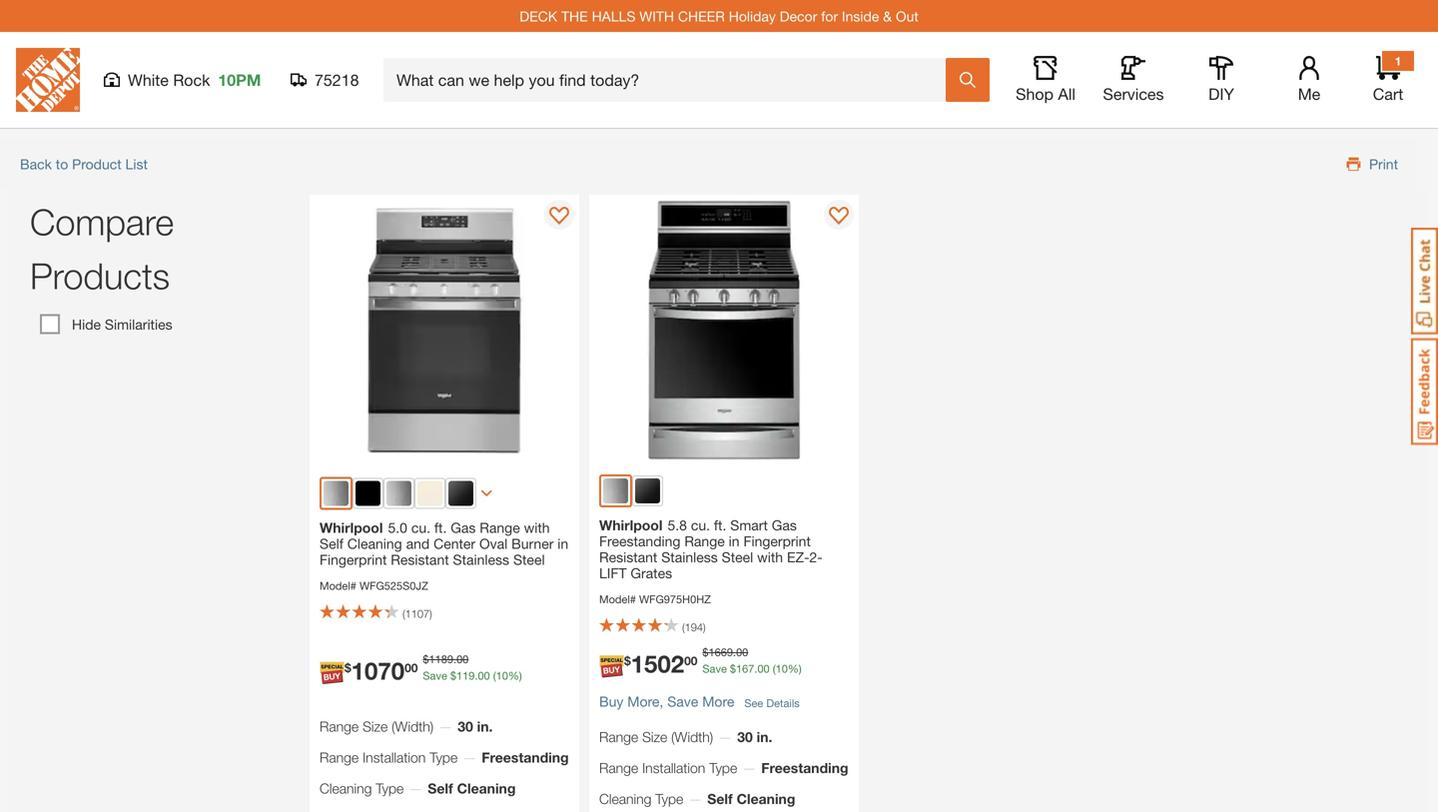Task type: describe. For each thing, give the bounding box(es) containing it.
inside
[[842, 8, 880, 24]]

diy button
[[1190, 56, 1254, 104]]

all
[[1059, 84, 1076, 103]]

biscuit image
[[418, 481, 443, 506]]

) for 1070
[[430, 607, 432, 620]]

model# wfg975h0hz
[[600, 593, 711, 606]]

5.8 cu. ft. smart gas freestanding range in fingerprint resistant stainless steel with ez-2-lift grates image
[[590, 195, 859, 465]]

30 for save
[[738, 729, 753, 745]]

75218
[[315, 70, 359, 89]]

$ down 1669
[[730, 662, 736, 675]]

out
[[896, 8, 919, 24]]

ft. for 1070
[[435, 519, 447, 536]]

smart
[[731, 517, 768, 534]]

and
[[406, 535, 430, 552]]

range size (width) for save
[[600, 729, 714, 745]]

00 inside $ 1070 00
[[405, 661, 418, 675]]

with
[[640, 8, 674, 24]]

cheer
[[678, 8, 725, 24]]

grates
[[631, 565, 673, 582]]

buy more, save more button
[[600, 682, 735, 722]]

(width) for 1070
[[392, 719, 434, 735]]

save for 1502
[[703, 662, 727, 675]]

diy
[[1209, 84, 1235, 103]]

cu. for 1070
[[412, 519, 431, 536]]

range inside 5.0 cu. ft. gas range with self cleaning and center oval burner in fingerprint resistant stainless steel
[[480, 519, 520, 536]]

1189
[[429, 653, 454, 666]]

the home depot logo image
[[16, 48, 80, 112]]

$ 1669 . 00 save $ 167 . 00 ( 10 %)
[[703, 646, 802, 675]]

rock
[[173, 70, 210, 89]]

5.8 cu. ft. smart gas freestanding range in fingerprint resistant stainless steel with ez-2- lift grates
[[600, 517, 823, 582]]

list
[[125, 156, 148, 172]]

cleaning type for 1070
[[320, 781, 404, 797]]

self cleaning for save
[[708, 791, 796, 807]]

wfg525s0jz
[[360, 579, 428, 592]]

back to product list
[[20, 156, 148, 172]]

) for save
[[703, 621, 706, 634]]

more,
[[628, 693, 664, 710]]

&
[[884, 8, 892, 24]]

$ for 1070
[[345, 661, 351, 675]]

back
[[20, 156, 52, 172]]

oval
[[480, 535, 508, 552]]

steel inside 5.8 cu. ft. smart gas freestanding range in fingerprint resistant stainless steel with ez-2- lift grates
[[722, 549, 754, 566]]

00 inside '$ 1502 00'
[[685, 654, 698, 668]]

194
[[685, 621, 703, 634]]

5.0
[[388, 519, 408, 536]]

decor
[[780, 8, 818, 24]]

cart
[[1374, 84, 1404, 103]]

(width) for save
[[672, 729, 714, 745]]

installation for save
[[643, 760, 706, 776]]

white
[[128, 70, 169, 89]]

see
[[745, 697, 764, 710]]

to
[[56, 156, 68, 172]]

print button
[[1319, 139, 1419, 190]]

2-
[[810, 549, 823, 566]]

$ down 1189
[[451, 669, 457, 682]]

in. for save
[[757, 729, 773, 745]]

services button
[[1102, 56, 1166, 104]]

for
[[822, 8, 838, 24]]

5.0 cu. ft. gas range with self cleaning and center oval burner in fingerprint resistant stainless steel image
[[310, 195, 580, 465]]

fingerprint inside 5.8 cu. ft. smart gas freestanding range in fingerprint resistant stainless steel with ez-2- lift grates
[[744, 533, 811, 550]]

00 up 167
[[736, 646, 749, 659]]

00 right 119
[[478, 669, 490, 682]]

30 for 1070
[[458, 719, 473, 735]]

( inside $ 1189 . 00 save $ 119 . 00 ( 10 %)
[[493, 669, 496, 682]]

fingerprint inside 5.0 cu. ft. gas range with self cleaning and center oval burner in fingerprint resistant stainless steel
[[320, 551, 387, 568]]

stainless steel image
[[387, 481, 412, 506]]

buy
[[600, 693, 624, 710]]

whirlpool for save
[[600, 517, 663, 534]]

10 for 1502
[[776, 662, 788, 675]]

freestanding for 1070
[[482, 750, 569, 766]]

cleaning type for save
[[600, 791, 684, 807]]

shop all button
[[1014, 56, 1078, 104]]

print
[[1370, 156, 1399, 172]]

compare
[[30, 200, 174, 243]]

compare products
[[30, 200, 174, 297]]

the
[[562, 8, 588, 24]]

wfg975h0hz
[[639, 593, 711, 606]]

see details button
[[745, 685, 800, 722]]

( 194 )
[[682, 621, 706, 634]]

$ 1502 00
[[625, 650, 698, 678]]

1 horizontal spatial save
[[668, 693, 699, 710]]

1070
[[351, 656, 405, 685]]

fingerprint resistant stainless steel image
[[604, 479, 629, 504]]

%) for 1502
[[788, 662, 802, 675]]

stainless inside 5.8 cu. ft. smart gas freestanding range in fingerprint resistant stainless steel with ez-2- lift grates
[[662, 549, 718, 566]]

1
[[1396, 54, 1402, 68]]

product
[[72, 156, 122, 172]]

buy more, save more see details
[[600, 693, 800, 710]]

burner
[[512, 535, 554, 552]]

back to product list button
[[0, 139, 200, 190]]

fingerprint resistant stainless steel image
[[324, 481, 349, 506]]

range installation type for 1070
[[320, 750, 458, 766]]

print image
[[1339, 157, 1370, 171]]

center
[[434, 535, 476, 552]]

with inside 5.8 cu. ft. smart gas freestanding range in fingerprint resistant stainless steel with ez-2- lift grates
[[758, 549, 783, 566]]

resistant inside 5.0 cu. ft. gas range with self cleaning and center oval burner in fingerprint resistant stainless steel
[[391, 551, 449, 568]]

ft. for save
[[714, 517, 727, 534]]

resistant inside 5.8 cu. ft. smart gas freestanding range in fingerprint resistant stainless steel with ez-2- lift grates
[[600, 549, 658, 566]]

hide similarities
[[72, 316, 172, 333]]

services
[[1104, 84, 1165, 103]]

hide
[[72, 316, 101, 333]]

in inside 5.8 cu. ft. smart gas freestanding range in fingerprint resistant stainless steel with ez-2- lift grates
[[729, 533, 740, 550]]



Task type: locate. For each thing, give the bounding box(es) containing it.
steel down smart
[[722, 549, 754, 566]]

$ 1070 00
[[345, 656, 418, 685]]

resistant
[[600, 549, 658, 566], [391, 551, 449, 568]]

0 horizontal spatial whirlpool
[[320, 519, 383, 536]]

1 horizontal spatial (width)
[[672, 729, 714, 745]]

ft. inside 5.8 cu. ft. smart gas freestanding range in fingerprint resistant stainless steel with ez-2- lift grates
[[714, 517, 727, 534]]

steel right 'oval'
[[514, 551, 545, 568]]

$ down model# wfg525s0jz
[[345, 661, 351, 675]]

stainless inside 5.0 cu. ft. gas range with self cleaning and center oval burner in fingerprint resistant stainless steel
[[453, 551, 510, 568]]

$ for 1669
[[703, 646, 709, 659]]

)
[[430, 607, 432, 620], [703, 621, 706, 634]]

0 horizontal spatial in
[[558, 535, 569, 552]]

0 horizontal spatial cleaning type
[[320, 781, 404, 797]]

model# for save
[[600, 593, 636, 606]]

cu. right 5.8
[[691, 517, 710, 534]]

119
[[457, 669, 475, 682]]

1502
[[631, 650, 685, 678]]

0 horizontal spatial range size (width)
[[320, 719, 434, 735]]

model# left wfg525s0jz
[[320, 579, 357, 592]]

30 in. down see
[[738, 729, 773, 745]]

in. down 'see details' dropdown button at the right
[[757, 729, 773, 745]]

gas left 'oval'
[[451, 519, 476, 536]]

size down the 1070
[[363, 719, 388, 735]]

0 vertical spatial fingerprint
[[744, 533, 811, 550]]

$ inside '$ 1502 00'
[[625, 654, 631, 668]]

0 vertical spatial model#
[[320, 579, 357, 592]]

in right burner
[[558, 535, 569, 552]]

30 in. down 119
[[458, 719, 493, 735]]

self for 1070
[[428, 781, 453, 797]]

%) inside $ 1669 . 00 save $ 167 . 00 ( 10 %)
[[788, 662, 802, 675]]

freestanding for save
[[762, 760, 849, 776]]

$ for 1502
[[625, 654, 631, 668]]

cu. inside 5.8 cu. ft. smart gas freestanding range in fingerprint resistant stainless steel with ez-2- lift grates
[[691, 517, 710, 534]]

00 up 119
[[457, 653, 469, 666]]

lift
[[600, 565, 627, 582]]

save down 1189
[[423, 669, 448, 682]]

) down wfg975h0hz
[[703, 621, 706, 634]]

0 horizontal spatial size
[[363, 719, 388, 735]]

0 horizontal spatial with
[[524, 519, 550, 536]]

self cleaning
[[428, 781, 516, 797], [708, 791, 796, 807]]

0 horizontal spatial self cleaning
[[428, 781, 516, 797]]

with inside 5.0 cu. ft. gas range with self cleaning and center oval burner in fingerprint resistant stainless steel
[[524, 519, 550, 536]]

in. down $ 1189 . 00 save $ 119 . 00 ( 10 %)
[[477, 719, 493, 735]]

similarities
[[105, 316, 172, 333]]

display image
[[550, 207, 570, 227], [829, 207, 849, 227]]

live chat image
[[1412, 228, 1439, 335]]

model# down lift
[[600, 593, 636, 606]]

self for save
[[708, 791, 733, 807]]

in right 5.8
[[729, 533, 740, 550]]

1 horizontal spatial with
[[758, 549, 783, 566]]

range
[[480, 519, 520, 536], [685, 533, 725, 550], [320, 719, 359, 735], [600, 729, 639, 745], [320, 750, 359, 766], [600, 760, 639, 776]]

( 1107 )
[[403, 607, 432, 620]]

0 horizontal spatial cu.
[[412, 519, 431, 536]]

1 horizontal spatial self cleaning
[[708, 791, 796, 807]]

(width)
[[392, 719, 434, 735], [672, 729, 714, 745]]

$ up more,
[[625, 654, 631, 668]]

cu. right 5.0 on the bottom left of the page
[[412, 519, 431, 536]]

0 horizontal spatial fingerprint
[[320, 551, 387, 568]]

10 for 1070
[[496, 669, 508, 682]]

1 horizontal spatial %)
[[788, 662, 802, 675]]

range installation type for save
[[600, 760, 738, 776]]

whirlpool
[[600, 517, 663, 534], [320, 519, 383, 536]]

0 horizontal spatial )
[[430, 607, 432, 620]]

range inside 5.8 cu. ft. smart gas freestanding range in fingerprint resistant stainless steel with ez-2- lift grates
[[685, 533, 725, 550]]

save left more
[[668, 693, 699, 710]]

installation for 1070
[[363, 750, 426, 766]]

1 horizontal spatial steel
[[722, 549, 754, 566]]

save down 1669
[[703, 662, 727, 675]]

0 horizontal spatial gas
[[451, 519, 476, 536]]

cart 1
[[1374, 54, 1404, 103]]

10 inside $ 1669 . 00 save $ 167 . 00 ( 10 %)
[[776, 662, 788, 675]]

( down wfg975h0hz
[[682, 621, 685, 634]]

0 vertical spatial with
[[524, 519, 550, 536]]

1 horizontal spatial 30 in.
[[738, 729, 773, 745]]

with right 'oval'
[[524, 519, 550, 536]]

1 vertical spatial model#
[[600, 593, 636, 606]]

(width) down buy more, save more see details
[[672, 729, 714, 745]]

0 horizontal spatial 30 in.
[[458, 719, 493, 735]]

( right 119
[[493, 669, 496, 682]]

30 down see
[[738, 729, 753, 745]]

2 horizontal spatial save
[[703, 662, 727, 675]]

1669
[[709, 646, 733, 659]]

steel inside 5.0 cu. ft. gas range with self cleaning and center oval burner in fingerprint resistant stainless steel
[[514, 551, 545, 568]]

more
[[703, 693, 735, 710]]

( inside $ 1669 . 00 save $ 167 . 00 ( 10 %)
[[773, 662, 776, 675]]

display image for 1070
[[550, 207, 570, 227]]

size for save
[[643, 729, 668, 745]]

range size (width) down "buy more, save more" button
[[600, 729, 714, 745]]

1 horizontal spatial range installation type
[[600, 760, 738, 776]]

0 horizontal spatial save
[[423, 669, 448, 682]]

1 horizontal spatial resistant
[[600, 549, 658, 566]]

products
[[30, 254, 170, 297]]

in. for 1070
[[477, 719, 493, 735]]

deck
[[520, 8, 558, 24]]

1 horizontal spatial cleaning type
[[600, 791, 684, 807]]

1 horizontal spatial fingerprint
[[744, 533, 811, 550]]

1 display image from the left
[[550, 207, 570, 227]]

resistant up "model# wfg975h0hz"
[[600, 549, 658, 566]]

cu. inside 5.0 cu. ft. gas range with self cleaning and center oval burner in fingerprint resistant stainless steel
[[412, 519, 431, 536]]

with left ez-
[[758, 549, 783, 566]]

halls
[[592, 8, 636, 24]]

1 horizontal spatial display image
[[829, 207, 849, 227]]

1 vertical spatial fingerprint
[[320, 551, 387, 568]]

00 left 1669
[[685, 654, 698, 668]]

30
[[458, 719, 473, 735], [738, 729, 753, 745]]

0 horizontal spatial in.
[[477, 719, 493, 735]]

shop all
[[1016, 84, 1076, 103]]

0 horizontal spatial 10
[[496, 669, 508, 682]]

gas inside 5.8 cu. ft. smart gas freestanding range in fingerprint resistant stainless steel with ez-2- lift grates
[[772, 517, 797, 534]]

in inside 5.0 cu. ft. gas range with self cleaning and center oval burner in fingerprint resistant stainless steel
[[558, 535, 569, 552]]

ft. left smart
[[714, 517, 727, 534]]

1 vertical spatial )
[[703, 621, 706, 634]]

1107
[[405, 607, 430, 620]]

cleaning
[[347, 535, 402, 552], [320, 781, 372, 797], [457, 781, 516, 797], [600, 791, 652, 807], [737, 791, 796, 807]]

installation down "buy more, save more" button
[[643, 760, 706, 776]]

resistant up wfg525s0jz
[[391, 551, 449, 568]]

30 in. for save
[[738, 729, 773, 745]]

1 horizontal spatial model#
[[600, 593, 636, 606]]

%) right 119
[[508, 669, 522, 682]]

display image for save
[[829, 207, 849, 227]]

details
[[767, 697, 800, 710]]

black stainless image
[[449, 481, 474, 506]]

fingerprint resistant black stainless image
[[636, 479, 660, 504]]

%) inside $ 1189 . 00 save $ 119 . 00 ( 10 %)
[[508, 669, 522, 682]]

1 horizontal spatial 10
[[776, 662, 788, 675]]

whirlpool for 1070
[[320, 519, 383, 536]]

me
[[1299, 84, 1321, 103]]

1 horizontal spatial cu.
[[691, 517, 710, 534]]

0 horizontal spatial display image
[[550, 207, 570, 227]]

30 down 119
[[458, 719, 473, 735]]

( right 167
[[773, 662, 776, 675]]

1 horizontal spatial 30
[[738, 729, 753, 745]]

$ right $ 1070 00
[[423, 653, 429, 666]]

stainless down 5.8
[[662, 549, 718, 566]]

with
[[524, 519, 550, 536], [758, 549, 783, 566]]

5.8
[[668, 517, 687, 534]]

cleaning inside 5.0 cu. ft. gas range with self cleaning and center oval burner in fingerprint resistant stainless steel
[[347, 535, 402, 552]]

me button
[[1278, 56, 1342, 104]]

gas
[[772, 517, 797, 534], [451, 519, 476, 536]]

$ for 1189
[[423, 653, 429, 666]]

range size (width) down the 1070
[[320, 719, 434, 735]]

167
[[736, 662, 755, 675]]

0 horizontal spatial 30
[[458, 719, 473, 735]]

freestanding inside 5.8 cu. ft. smart gas freestanding range in fingerprint resistant stainless steel with ez-2- lift grates
[[600, 533, 681, 550]]

steel
[[722, 549, 754, 566], [514, 551, 545, 568]]

installation down $ 1070 00
[[363, 750, 426, 766]]

range installation type down "buy more, save more" button
[[600, 760, 738, 776]]

10 up details
[[776, 662, 788, 675]]

1 horizontal spatial )
[[703, 621, 706, 634]]

(width) down $ 1070 00
[[392, 719, 434, 735]]

$ inside $ 1070 00
[[345, 661, 351, 675]]

cleaning type
[[320, 781, 404, 797], [600, 791, 684, 807]]

1 horizontal spatial self
[[428, 781, 453, 797]]

2 horizontal spatial freestanding
[[762, 760, 849, 776]]

ft.
[[714, 517, 727, 534], [435, 519, 447, 536]]

0 horizontal spatial self
[[320, 535, 344, 552]]

0 horizontal spatial ft.
[[435, 519, 447, 536]]

5.0 cu. ft. gas range with self cleaning and center oval burner in fingerprint resistant stainless steel
[[320, 519, 569, 568]]

fingerprint
[[744, 533, 811, 550], [320, 551, 387, 568]]

1 horizontal spatial in.
[[757, 729, 773, 745]]

0 horizontal spatial stainless
[[453, 551, 510, 568]]

1 horizontal spatial stainless
[[662, 549, 718, 566]]

size down more,
[[643, 729, 668, 745]]

00 left 1189
[[405, 661, 418, 675]]

0 horizontal spatial %)
[[508, 669, 522, 682]]

shop
[[1016, 84, 1054, 103]]

1 horizontal spatial size
[[643, 729, 668, 745]]

self inside 5.0 cu. ft. gas range with self cleaning and center oval burner in fingerprint resistant stainless steel
[[320, 535, 344, 552]]

1 horizontal spatial installation
[[643, 760, 706, 776]]

0 horizontal spatial resistant
[[391, 551, 449, 568]]

%) for 1070
[[508, 669, 522, 682]]

save inside $ 1189 . 00 save $ 119 . 00 ( 10 %)
[[423, 669, 448, 682]]

white rock 10pm
[[128, 70, 261, 89]]

size
[[363, 719, 388, 735], [643, 729, 668, 745]]

model# wfg525s0jz
[[320, 579, 428, 592]]

save
[[703, 662, 727, 675], [423, 669, 448, 682], [668, 693, 699, 710]]

0 horizontal spatial range installation type
[[320, 750, 458, 766]]

75218 button
[[291, 70, 360, 90]]

( down wfg525s0jz
[[403, 607, 405, 620]]

installation
[[363, 750, 426, 766], [643, 760, 706, 776]]

save inside $ 1669 . 00 save $ 167 . 00 ( 10 %)
[[703, 662, 727, 675]]

ez-
[[787, 549, 810, 566]]

10 inside $ 1189 . 00 save $ 119 . 00 ( 10 %)
[[496, 669, 508, 682]]

gas up ez-
[[772, 517, 797, 534]]

size for 1070
[[363, 719, 388, 735]]

gas inside 5.0 cu. ft. gas range with self cleaning and center oval burner in fingerprint resistant stainless steel
[[451, 519, 476, 536]]

1 horizontal spatial freestanding
[[600, 533, 681, 550]]

range installation type down $ 1070 00
[[320, 750, 458, 766]]

.
[[733, 646, 736, 659], [454, 653, 457, 666], [755, 662, 758, 675], [475, 669, 478, 682]]

0 horizontal spatial (width)
[[392, 719, 434, 735]]

0 horizontal spatial installation
[[363, 750, 426, 766]]

stainless
[[662, 549, 718, 566], [453, 551, 510, 568]]

type
[[430, 750, 458, 766], [710, 760, 738, 776], [376, 781, 404, 797], [656, 791, 684, 807]]

0 horizontal spatial model#
[[320, 579, 357, 592]]

whirlpool down fingerprint resistant stainless steel icon
[[320, 519, 383, 536]]

model# for 1070
[[320, 579, 357, 592]]

model#
[[320, 579, 357, 592], [600, 593, 636, 606]]

$ down the ( 194 )
[[703, 646, 709, 659]]

in
[[729, 533, 740, 550], [558, 535, 569, 552]]

deck the halls with cheer holiday decor for inside & out link
[[520, 8, 919, 24]]

0 horizontal spatial freestanding
[[482, 750, 569, 766]]

1 horizontal spatial ft.
[[714, 517, 727, 534]]

1 horizontal spatial range size (width)
[[600, 729, 714, 745]]

ft. right and
[[435, 519, 447, 536]]

10pm
[[218, 70, 261, 89]]

10 right 119
[[496, 669, 508, 682]]

in.
[[477, 719, 493, 735], [757, 729, 773, 745]]

2 display image from the left
[[829, 207, 849, 227]]

stainless left burner
[[453, 551, 510, 568]]

00 right 167
[[758, 662, 770, 675]]

ft. inside 5.0 cu. ft. gas range with self cleaning and center oval burner in fingerprint resistant stainless steel
[[435, 519, 447, 536]]

range size (width) for 1070
[[320, 719, 434, 735]]

cu. for save
[[691, 517, 710, 534]]

0 horizontal spatial steel
[[514, 551, 545, 568]]

save for 1070
[[423, 669, 448, 682]]

freestanding
[[600, 533, 681, 550], [482, 750, 569, 766], [762, 760, 849, 776]]

What can we help you find today? search field
[[397, 59, 945, 101]]

$
[[703, 646, 709, 659], [423, 653, 429, 666], [625, 654, 631, 668], [345, 661, 351, 675], [730, 662, 736, 675], [451, 669, 457, 682]]

0 vertical spatial )
[[430, 607, 432, 620]]

holiday
[[729, 8, 776, 24]]

1 horizontal spatial whirlpool
[[600, 517, 663, 534]]

feedback link image
[[1412, 338, 1439, 446]]

1 horizontal spatial gas
[[772, 517, 797, 534]]

deck the halls with cheer holiday decor for inside & out
[[520, 8, 919, 24]]

) up 1189
[[430, 607, 432, 620]]

whirlpool down fingerprint resistant stainless steel image
[[600, 517, 663, 534]]

00
[[736, 646, 749, 659], [457, 653, 469, 666], [685, 654, 698, 668], [405, 661, 418, 675], [758, 662, 770, 675], [478, 669, 490, 682]]

1 horizontal spatial in
[[729, 533, 740, 550]]

30 in. for 1070
[[458, 719, 493, 735]]

$ 1189 . 00 save $ 119 . 00 ( 10 %)
[[423, 653, 522, 682]]

black image
[[356, 481, 381, 506]]

1 vertical spatial with
[[758, 549, 783, 566]]

%) up details
[[788, 662, 802, 675]]

cu.
[[691, 517, 710, 534], [412, 519, 431, 536]]

self cleaning for 1070
[[428, 781, 516, 797]]

2 horizontal spatial self
[[708, 791, 733, 807]]

%)
[[788, 662, 802, 675], [508, 669, 522, 682]]



Task type: vqa. For each thing, say whether or not it's contained in the screenshot.
Grates
yes



